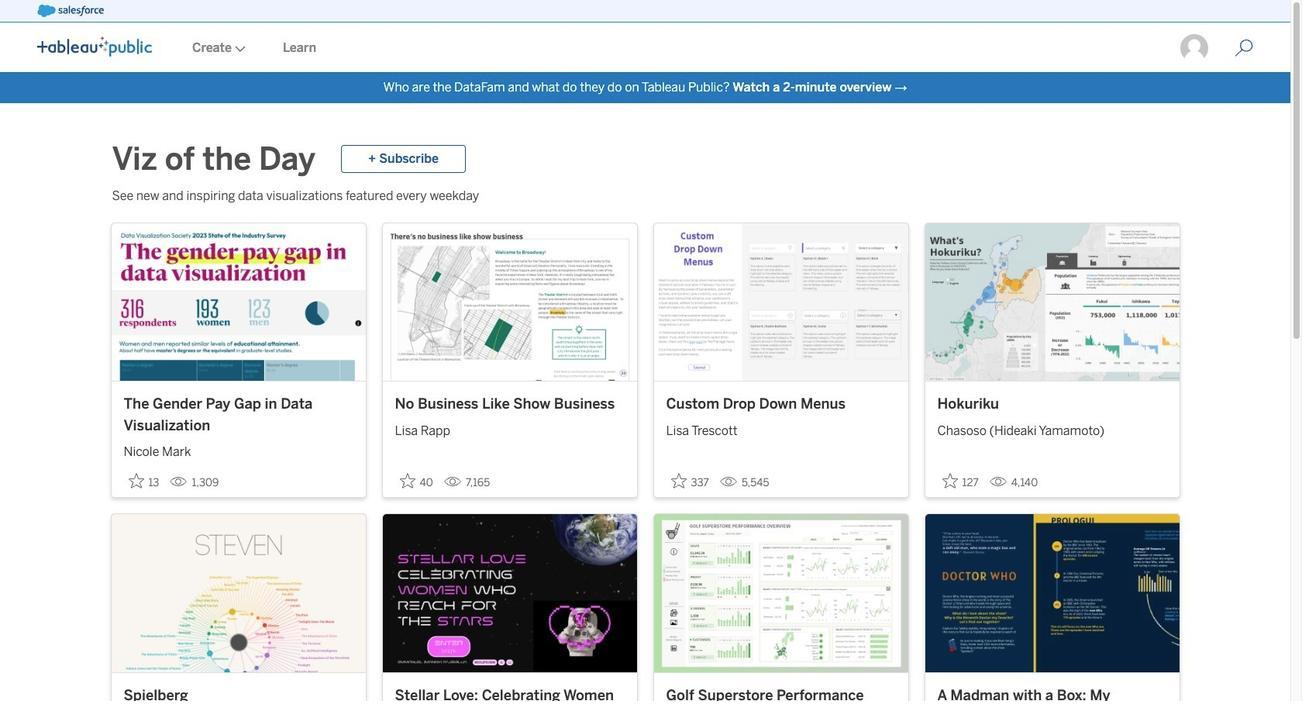 Task type: locate. For each thing, give the bounding box(es) containing it.
1 horizontal spatial add favorite image
[[671, 473, 687, 489]]

2 add favorite button from the left
[[395, 469, 438, 494]]

0 horizontal spatial add favorite image
[[128, 473, 144, 489]]

Add Favorite button
[[124, 469, 164, 494], [395, 469, 438, 494], [667, 469, 714, 494], [938, 469, 984, 494]]

logo image
[[37, 36, 152, 57]]

2 horizontal spatial add favorite image
[[943, 473, 958, 489]]

go to search image
[[1217, 39, 1273, 57]]

1 add favorite button from the left
[[124, 469, 164, 494]]

viz of the day heading
[[112, 137, 329, 181]]

add favorite image
[[128, 473, 144, 489], [671, 473, 687, 489], [943, 473, 958, 489]]

3 add favorite image from the left
[[943, 473, 958, 489]]

workbook thumbnail image
[[111, 223, 366, 381], [383, 223, 637, 381], [654, 223, 908, 381], [926, 223, 1180, 381], [111, 514, 366, 672], [383, 514, 637, 672], [654, 514, 908, 672], [926, 514, 1180, 672]]

2 add favorite image from the left
[[671, 473, 687, 489]]



Task type: describe. For each thing, give the bounding box(es) containing it.
add favorite image
[[400, 473, 415, 489]]

1 add favorite image from the left
[[128, 473, 144, 489]]

tara.schultz image
[[1179, 33, 1211, 64]]

salesforce logo image
[[37, 5, 104, 17]]

create image
[[232, 46, 246, 52]]

4 add favorite button from the left
[[938, 469, 984, 494]]

3 add favorite button from the left
[[667, 469, 714, 494]]



Task type: vqa. For each thing, say whether or not it's contained in the screenshot.
"Clear Sheet" Image
no



